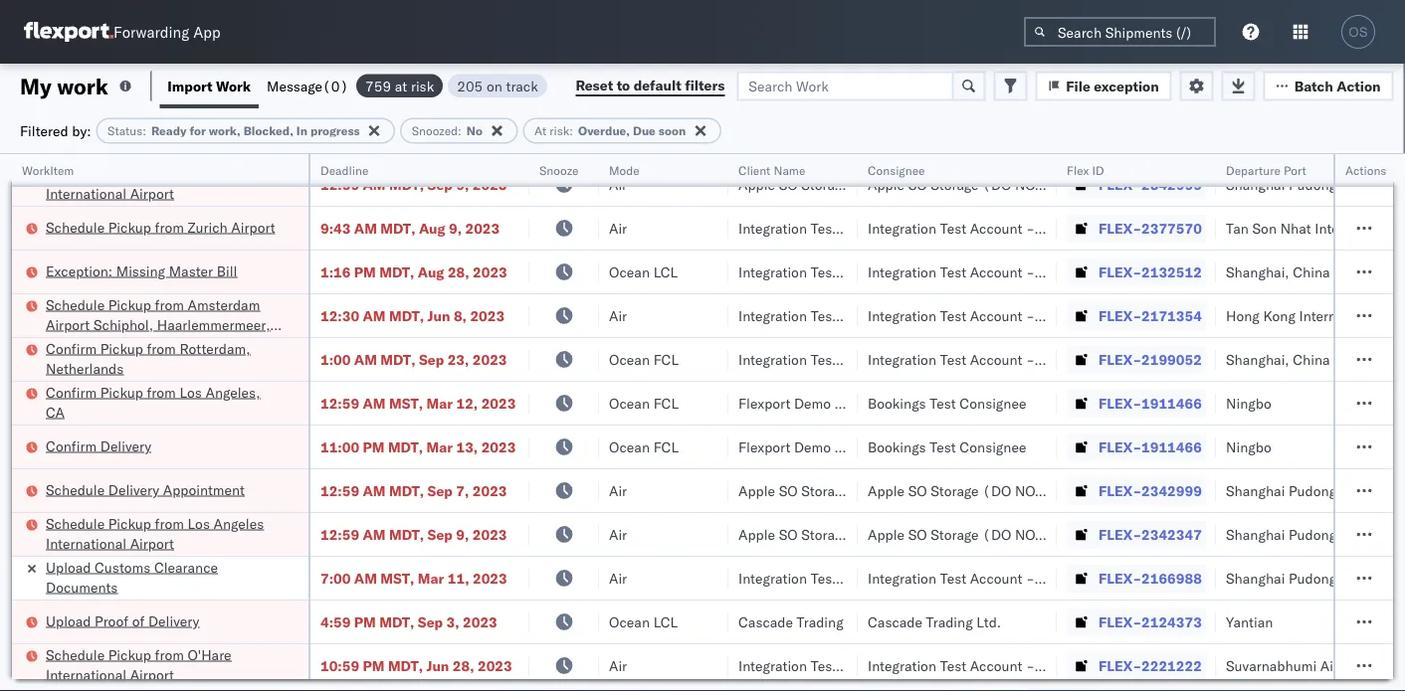 Task type: describe. For each thing, give the bounding box(es) containing it.
1 ag from the left
[[933, 219, 953, 237]]

confirm pickup from los angeles international airport button
[[46, 164, 283, 206]]

airport inside confirm pickup from los angeles international airport
[[130, 185, 174, 202]]

trading for cascade trading ltd.
[[926, 614, 973, 631]]

8 resize handle column header from the left
[[1369, 154, 1393, 692]]

6 flex- from the top
[[1099, 395, 1142, 412]]

1911466 for 12:59 am mst, mar 12, 2023
[[1142, 395, 1202, 412]]

8,
[[454, 307, 467, 324]]

ltd.
[[977, 614, 1001, 631]]

schiphol,
[[93, 316, 153, 333]]

swarovski
[[1038, 657, 1102, 675]]

id
[[1092, 163, 1104, 178]]

flex id button
[[1057, 158, 1196, 178]]

pickup for schedule pickup from amsterdam airport schiphol, haarlemmermeer, netherlands
[[108, 296, 151, 313]]

flex-2342999 for 12:59 am mdt, sep 9, 2023
[[1099, 176, 1202, 193]]

integration for flex-2199052
[[868, 351, 936, 368]]

3 12:59 from the top
[[320, 482, 359, 500]]

os button
[[1336, 9, 1381, 55]]

10:59 pm mdt, jun 28, 2023
[[320, 657, 512, 675]]

2 pudong from the top
[[1289, 482, 1337, 500]]

cascade trading
[[738, 614, 844, 631]]

reset to default filters button
[[564, 71, 737, 101]]

resize handle column header for consignee
[[1033, 154, 1057, 692]]

mdt, up the 1:16 pm mdt, aug 28, 2023
[[380, 219, 415, 237]]

2023 right 23,
[[473, 351, 507, 368]]

ocean fcl for 11:00 pm mdt, mar 13, 2023
[[609, 438, 679, 456]]

client name
[[738, 163, 805, 178]]

1 internation from the top
[[1340, 176, 1405, 193]]

am right 7:00 on the bottom of the page
[[354, 570, 377, 587]]

mdt, down 12:59 am mdt, sep 7, 2023
[[389, 526, 424, 543]]

ready
[[151, 123, 187, 138]]

2 air from the top
[[609, 219, 627, 237]]

pickup for confirm pickup from los angeles, ca
[[100, 384, 143, 401]]

in
[[296, 123, 307, 138]]

- for flex-2377570
[[1026, 219, 1035, 237]]

am down 1:00 am mdt, sep 23, 2023
[[363, 395, 386, 412]]

mdt, up 1:00 am mdt, sep 23, 2023
[[389, 307, 424, 324]]

account for flex-2166988
[[970, 570, 1023, 587]]

2023 right "3,"
[[463, 614, 497, 631]]

2023 down 4:59 pm mdt, sep 3, 2023
[[478, 657, 512, 675]]

2 vertical spatial delivery
[[148, 613, 199, 630]]

3 : from the left
[[570, 123, 573, 138]]

to
[[617, 77, 630, 94]]

2132512
[[1142, 263, 1202, 281]]

sep for schedule pickup from los angeles international airport
[[428, 526, 453, 543]]

shanghai, china for flex-2199052
[[1226, 351, 1330, 368]]

ocean for 11:00 pm mdt, mar 13, 2023
[[609, 438, 650, 456]]

bookings for 11:00 pm mdt, mar 13, 2023
[[868, 438, 926, 456]]

file exception
[[1066, 77, 1159, 95]]

workitem
[[22, 163, 74, 178]]

2342999 for 12:59 am mdt, sep 7, 2023
[[1142, 482, 1202, 500]]

mdt, down the '12:30 am mdt, jun 8, 2023'
[[380, 351, 415, 368]]

snooze
[[539, 163, 579, 178]]

fcl for 12:59 am mst, mar 12, 2023
[[653, 395, 679, 412]]

exception: missing master bill
[[46, 262, 237, 280]]

flexport for 11:00 pm mdt, mar 13, 2023
[[738, 438, 791, 456]]

9:43 am mdt, aug 9, 2023
[[320, 219, 500, 237]]

12:59 am mdt, sep 7, 2023
[[320, 482, 507, 500]]

1:00 am mdt, sep 23, 2023
[[320, 351, 507, 368]]

reset to default filters
[[576, 77, 725, 94]]

flex-2342999 for 12:59 am mdt, sep 7, 2023
[[1099, 482, 1202, 500]]

5 flex- from the top
[[1099, 351, 1142, 368]]

ocean for 12:59 am mst, mar 12, 2023
[[609, 395, 650, 412]]

resize handle column header for client name
[[834, 154, 858, 692]]

netherlands inside the confirm pickup from rotterdam, netherlands
[[46, 360, 124, 377]]

account for flex-2221222
[[970, 657, 1023, 675]]

schedule pickup from amsterdam airport schiphol, haarlemmermeer, netherlands link
[[46, 295, 283, 353]]

11:00 pm mdt, mar 13, 2023
[[320, 438, 516, 456]]

international inside schedule pickup from o'hare international airport
[[46, 666, 126, 684]]

10 flex- from the top
[[1099, 570, 1142, 587]]

28, for aug
[[448, 263, 469, 281]]

schedule for schedule delivery appointment
[[46, 481, 105, 499]]

integration test account - karl lagerfeld for flex-2166988
[[868, 570, 1127, 587]]

resize handle column header for mode
[[705, 154, 728, 692]]

exception
[[1094, 77, 1159, 95]]

1:16 pm mdt, aug 28, 2023
[[320, 263, 507, 281]]

schedule pickup from o'hare international airport link
[[46, 645, 283, 685]]

karl for flex-2199052
[[1038, 351, 1064, 368]]

bookings test consignee for 12:59 am mst, mar 12, 2023
[[868, 395, 1026, 412]]

schedule for schedule pickup from los angeles international airport
[[46, 515, 105, 532]]

9:43
[[320, 219, 351, 237]]

mdt, up 12:59 am mdt, sep 7, 2023
[[388, 438, 423, 456]]

ocean fcl for 12:59 am mst, mar 12, 2023
[[609, 395, 679, 412]]

at
[[534, 123, 546, 138]]

mdt, up 9:43 am mdt, aug 9, 2023
[[389, 176, 424, 193]]

upload proof of delivery link
[[46, 612, 199, 631]]

snoozed : no
[[412, 123, 483, 138]]

sep for confirm pickup from rotterdam, netherlands
[[419, 351, 444, 368]]

am down 12:59 am mdt, sep 7, 2023
[[363, 526, 386, 543]]

2 ag from the left
[[1063, 219, 1082, 237]]

mst, for 12:59
[[389, 395, 423, 412]]

integration test account - karl lagerfeld for flex-2132512
[[868, 263, 1127, 281]]

4 shanghai pudong internation from the top
[[1226, 570, 1405, 587]]

filters
[[685, 77, 725, 94]]

flex-1911466 for 12:59 am mst, mar 12, 2023
[[1099, 395, 1202, 412]]

confirm pickup from los angeles, ca button
[[46, 383, 283, 424]]

12:59 am mst, mar 12, 2023
[[320, 395, 516, 412]]

2023 right 11,
[[473, 570, 507, 587]]

appointment
[[163, 481, 245, 499]]

documents
[[46, 579, 118, 596]]

flexport demo consignee for 11:00 pm mdt, mar 13, 2023
[[738, 438, 901, 456]]

mode
[[609, 163, 640, 178]]

shanghai, china for flex-2132512
[[1226, 263, 1330, 281]]

3 internation from the top
[[1340, 526, 1405, 543]]

confirm for confirm pickup from rotterdam, netherlands
[[46, 340, 97, 357]]

12:30
[[320, 307, 359, 324]]

lcl for 1:16 pm mdt, aug 28, 2023
[[653, 263, 678, 281]]

11 flex- from the top
[[1099, 614, 1142, 631]]

4 flex- from the top
[[1099, 307, 1142, 324]]

Search Work text field
[[737, 71, 954, 101]]

forwarding app
[[113, 22, 221, 41]]

test for 11:00 pm mdt, mar 13, 2023
[[930, 438, 956, 456]]

3 resize handle column header from the left
[[575, 154, 599, 692]]

angeles for confirm pickup from los angeles international airport
[[205, 165, 256, 182]]

flex-2166988
[[1099, 570, 1202, 587]]

1 vertical spatial 9,
[[449, 219, 462, 237]]

resize handle column header for flex id
[[1192, 154, 1216, 692]]

9, for schedule pickup from los angeles international airport
[[456, 526, 469, 543]]

import work button
[[160, 64, 259, 108]]

12:59 for confirm pickup from los angeles international airport
[[320, 176, 359, 193]]

flex-2132512
[[1099, 263, 1202, 281]]

reset
[[576, 77, 613, 94]]

mar for 12,
[[426, 395, 453, 412]]

due
[[633, 123, 656, 138]]

at risk : overdue, due soon
[[534, 123, 686, 138]]

los for schedule pickup from los angeles international airport
[[188, 515, 210, 532]]

app
[[193, 22, 221, 41]]

test for 12:30 am mdt, jun 8, 2023
[[940, 307, 966, 324]]

confirm for confirm pickup from los angeles international airport
[[46, 165, 97, 182]]

schedule delivery appointment link
[[46, 480, 245, 500]]

customs
[[95, 559, 151, 576]]

deadline button
[[310, 158, 510, 178]]

from for schedule pickup from los angeles international airport
[[155, 515, 184, 532]]

overdue,
[[578, 123, 630, 138]]

flex-2342347
[[1099, 526, 1202, 543]]

2 integration test account - on ag from the left
[[868, 219, 1082, 237]]

aug for 9,
[[419, 219, 445, 237]]

flexport demo consignee for 12:59 am mst, mar 12, 2023
[[738, 395, 901, 412]]

11,
[[448, 570, 469, 587]]

am right 1:00
[[354, 351, 377, 368]]

mode button
[[599, 158, 709, 178]]

2023 up the 1:16 pm mdt, aug 28, 2023
[[465, 219, 500, 237]]

snoozed
[[412, 123, 458, 138]]

default
[[634, 77, 681, 94]]

lcl for 4:59 pm mdt, sep 3, 2023
[[653, 614, 678, 631]]

flex id
[[1067, 163, 1104, 178]]

confirm pickup from los angeles international airport
[[46, 165, 256, 202]]

12:59 am mdt, sep 9, 2023 for confirm pickup from los angeles international airport
[[320, 176, 507, 193]]

exception: missing master bill link
[[46, 261, 237, 281]]

departure port button
[[1216, 158, 1395, 178]]

schedule pickup from o'hare international airport button
[[46, 645, 283, 687]]

los for confirm pickup from los angeles, ca
[[180, 384, 202, 401]]

confirm delivery link
[[46, 436, 151, 456]]

flexport for 12:59 am mst, mar 12, 2023
[[738, 395, 791, 412]]

4 internation from the top
[[1340, 570, 1405, 587]]

blocked,
[[243, 123, 293, 138]]

1 shanghai pudong internation from the top
[[1226, 176, 1405, 193]]

4 pudong from the top
[[1289, 570, 1337, 587]]

2023 up the 7:00 am mst, mar 11, 2023
[[473, 526, 507, 543]]

progress
[[310, 123, 360, 138]]

integration test account - swarovski
[[868, 657, 1102, 675]]

pickup for confirm pickup from los angeles international airport
[[100, 165, 143, 182]]

5 air from the top
[[609, 526, 627, 543]]

4 shanghai from the top
[[1226, 570, 1285, 587]]

confirm pickup from los angeles international airport link
[[46, 164, 283, 204]]

test for 1:00 am mdt, sep 23, 2023
[[940, 351, 966, 368]]

2166988
[[1142, 570, 1202, 587]]

schedule pickup from zurich airport link
[[46, 217, 275, 237]]

account for flex-2199052
[[970, 351, 1023, 368]]

message (0)
[[267, 77, 348, 95]]

schedule pickup from zurich airport
[[46, 218, 275, 236]]

4 air from the top
[[609, 482, 627, 500]]

on
[[487, 77, 502, 95]]

for
[[190, 123, 206, 138]]

schedule for schedule pickup from o'hare international airport
[[46, 646, 105, 664]]

lagerfeld for flex-2199052
[[1068, 351, 1127, 368]]

integration for flex-2132512
[[868, 263, 936, 281]]

from for schedule pickup from zurich airport
[[155, 218, 184, 236]]

filtered by:
[[20, 122, 91, 139]]

pm for 11:00
[[363, 438, 385, 456]]

flexport. image
[[24, 22, 113, 42]]

1 pudong from the top
[[1289, 176, 1337, 193]]

12,
[[456, 395, 478, 412]]

Search Shipments (/) text field
[[1024, 17, 1216, 47]]

flex
[[1067, 163, 1089, 178]]

mdt, down the 7:00 am mst, mar 11, 2023
[[379, 614, 414, 631]]

3 flex- from the top
[[1099, 263, 1142, 281]]

confirm delivery button
[[46, 436, 151, 458]]

2342347
[[1142, 526, 1202, 543]]

confirm pickup from los angeles, ca link
[[46, 383, 283, 422]]

- for flex-2132512
[[1026, 263, 1035, 281]]

2023 right 7, on the bottom left
[[473, 482, 507, 500]]

by:
[[72, 122, 91, 139]]

pm for 1:16
[[354, 263, 376, 281]]

confirm pickup from rotterdam, netherlands button
[[46, 339, 283, 381]]

file
[[1066, 77, 1091, 95]]

schedule pickup from zurich airport button
[[46, 217, 275, 239]]

netherlands inside schedule pickup from amsterdam airport schiphol, haarlemmermeer, netherlands
[[46, 336, 124, 353]]

am right 12:30
[[363, 307, 386, 324]]

status
[[108, 123, 143, 138]]



Task type: locate. For each thing, give the bounding box(es) containing it.
9, down "no"
[[456, 176, 469, 193]]

los inside confirm pickup from los angeles international airport
[[180, 165, 202, 182]]

2 upload from the top
[[46, 613, 91, 630]]

pickup inside the schedule pickup from zurich airport link
[[108, 218, 151, 236]]

0 vertical spatial ocean lcl
[[609, 263, 678, 281]]

from inside confirm pickup from los angeles, ca
[[147, 384, 176, 401]]

3 lagerfeld from the top
[[1068, 351, 1127, 368]]

0 horizontal spatial cascade
[[738, 614, 793, 631]]

1 vertical spatial 1911466
[[1142, 438, 1202, 456]]

1 upload from the top
[[46, 559, 91, 576]]

on down flex id button
[[1038, 219, 1059, 237]]

mdt, down 11:00 pm mdt, mar 13, 2023
[[389, 482, 424, 500]]

1 vertical spatial mar
[[426, 438, 453, 456]]

flex-2166988 button
[[1067, 565, 1206, 593], [1067, 565, 1206, 593]]

clearance
[[154, 559, 218, 576]]

flex-1911466
[[1099, 395, 1202, 412], [1099, 438, 1202, 456]]

0 vertical spatial shanghai, china
[[1226, 263, 1330, 281]]

forwarding
[[113, 22, 189, 41]]

test for 7:00 am mst, mar 11, 2023
[[940, 570, 966, 587]]

pm right 10:59
[[363, 657, 385, 675]]

pickup down the confirm pickup from rotterdam, netherlands
[[100, 384, 143, 401]]

pickup inside confirm pickup from los angeles international airport
[[100, 165, 143, 182]]

0 vertical spatial bookings
[[868, 395, 926, 412]]

pickup down "status"
[[100, 165, 143, 182]]

6 air from the top
[[609, 570, 627, 587]]

sep
[[428, 176, 453, 193], [419, 351, 444, 368], [428, 482, 453, 500], [428, 526, 453, 543], [418, 614, 443, 631]]

1 vertical spatial flex-2342999
[[1099, 482, 1202, 500]]

cascade for cascade trading ltd.
[[868, 614, 922, 631]]

28, down "3,"
[[453, 657, 474, 675]]

integration
[[738, 219, 807, 237], [868, 219, 936, 237], [868, 263, 936, 281], [868, 307, 936, 324], [868, 351, 936, 368], [868, 570, 936, 587], [868, 657, 936, 675]]

airport down the "workitem" 'button'
[[130, 185, 174, 202]]

karl up swarovski
[[1038, 570, 1064, 587]]

account for flex-2171354
[[970, 307, 1023, 324]]

2 karl from the top
[[1038, 307, 1064, 324]]

1:00
[[320, 351, 351, 368]]

12:59 down 11:00
[[320, 482, 359, 500]]

pickup inside confirm pickup from los angeles, ca
[[100, 384, 143, 401]]

pickup inside schedule pickup from o'hare international airport
[[108, 646, 151, 664]]

from for schedule pickup from amsterdam airport schiphol, haarlemmermeer, netherlands
[[155, 296, 184, 313]]

schedule up documents
[[46, 515, 105, 532]]

departure
[[1226, 163, 1281, 178]]

0 vertical spatial lcl
[[653, 263, 678, 281]]

1 vertical spatial flexport demo consignee
[[738, 438, 901, 456]]

1 horizontal spatial trading
[[926, 614, 973, 631]]

12:59 am mdt, sep 9, 2023 for schedule pickup from los angeles international airport
[[320, 526, 507, 543]]

2 lcl from the top
[[653, 614, 678, 631]]

0 vertical spatial aug
[[419, 219, 445, 237]]

5 schedule from the top
[[46, 646, 105, 664]]

delivery right "of"
[[148, 613, 199, 630]]

2 ningbo from the top
[[1226, 438, 1272, 456]]

0 vertical spatial international
[[46, 185, 126, 202]]

1 vertical spatial risk
[[550, 123, 570, 138]]

account for flex-2377570
[[970, 219, 1023, 237]]

0 vertical spatial 12:59 am mdt, sep 9, 2023
[[320, 176, 507, 193]]

2023 right '8,'
[[470, 307, 505, 324]]

3 karl from the top
[[1038, 351, 1064, 368]]

2 ocean lcl from the top
[[609, 614, 678, 631]]

confirm delivery
[[46, 437, 151, 455]]

consignee inside button
[[868, 163, 925, 178]]

resize handle column header
[[285, 154, 309, 692], [506, 154, 529, 692], [575, 154, 599, 692], [705, 154, 728, 692], [834, 154, 858, 692], [1033, 154, 1057, 692], [1192, 154, 1216, 692], [1369, 154, 1393, 692], [1391, 154, 1405, 692]]

0 vertical spatial mst,
[[389, 395, 423, 412]]

delivery inside button
[[100, 437, 151, 455]]

lagerfeld for flex-2171354
[[1068, 307, 1127, 324]]

3 confirm from the top
[[46, 384, 97, 401]]

- for flex-2221222
[[1026, 657, 1035, 675]]

1 12:59 from the top
[[320, 176, 359, 193]]

pudong
[[1289, 176, 1337, 193], [1289, 482, 1337, 500], [1289, 526, 1337, 543], [1289, 570, 1337, 587]]

pickup for schedule pickup from los angeles international airport
[[108, 515, 151, 532]]

from inside "schedule pickup from los angeles international airport"
[[155, 515, 184, 532]]

0 horizontal spatial on
[[909, 219, 930, 237]]

0 vertical spatial mar
[[426, 395, 453, 412]]

test for 12:59 am mst, mar 12, 2023
[[930, 395, 956, 412]]

4 karl from the top
[[1038, 570, 1064, 587]]

schedule inside "schedule pickup from los angeles international airport"
[[46, 515, 105, 532]]

trading
[[797, 614, 844, 631], [926, 614, 973, 631]]

4 resize handle column header from the left
[[705, 154, 728, 692]]

10:59
[[320, 657, 359, 675]]

mdt, down 4:59 pm mdt, sep 3, 2023
[[388, 657, 423, 675]]

pickup down 'upload proof of delivery' button
[[108, 646, 151, 664]]

0 horizontal spatial risk
[[411, 77, 434, 95]]

1 vertical spatial delivery
[[108, 481, 159, 499]]

flexport demo consignee
[[738, 395, 901, 412], [738, 438, 901, 456]]

rotterdam,
[[180, 340, 250, 357]]

flex-2377570 button
[[1067, 214, 1206, 242], [1067, 214, 1206, 242]]

1 horizontal spatial risk
[[550, 123, 570, 138]]

0 vertical spatial upload
[[46, 559, 91, 576]]

on down consignee button
[[909, 219, 930, 237]]

schedule up 'exception:'
[[46, 218, 105, 236]]

airport inside "schedule pickup from los angeles international airport"
[[130, 535, 174, 552]]

fcl for 11:00 pm mdt, mar 13, 2023
[[653, 438, 679, 456]]

schedule for schedule pickup from zurich airport
[[46, 218, 105, 236]]

28,
[[448, 263, 469, 281], [453, 657, 474, 675]]

2023 right 12,
[[481, 395, 516, 412]]

shanghai, china
[[1226, 263, 1330, 281], [1226, 351, 1330, 368]]

2023 right the "13,"
[[481, 438, 516, 456]]

international for confirm
[[46, 185, 126, 202]]

1 flex-2342999 from the top
[[1099, 176, 1202, 193]]

mar for 13,
[[426, 438, 453, 456]]

delivery for confirm
[[100, 437, 151, 455]]

pickup inside the confirm pickup from rotterdam, netherlands
[[100, 340, 143, 357]]

1 vertical spatial china
[[1293, 351, 1330, 368]]

from inside the confirm pickup from rotterdam, netherlands
[[147, 340, 176, 357]]

2 shanghai pudong internation from the top
[[1226, 482, 1405, 500]]

1 vertical spatial fcl
[[653, 395, 679, 412]]

airport right zurich
[[231, 218, 275, 236]]

1 vertical spatial shanghai, china
[[1226, 351, 1330, 368]]

12 flex- from the top
[[1099, 657, 1142, 675]]

0 vertical spatial angeles
[[205, 165, 256, 182]]

0 vertical spatial flex-1911466
[[1099, 395, 1202, 412]]

1 vertical spatial los
[[180, 384, 202, 401]]

pm right 1:16
[[354, 263, 376, 281]]

1 ocean lcl from the top
[[609, 263, 678, 281]]

flex-2199052 button
[[1067, 346, 1206, 374], [1067, 346, 1206, 374]]

aug
[[419, 219, 445, 237], [418, 263, 444, 281]]

airport down 'exception:'
[[46, 316, 90, 333]]

sep left 7, on the bottom left
[[428, 482, 453, 500]]

pickup for schedule pickup from zurich airport
[[108, 218, 151, 236]]

demo for 12:59 am mst, mar 12, 2023
[[794, 395, 831, 412]]

1 trading from the left
[[797, 614, 844, 631]]

air
[[609, 176, 627, 193], [609, 219, 627, 237], [609, 307, 627, 324], [609, 482, 627, 500], [609, 526, 627, 543], [609, 570, 627, 587], [609, 657, 627, 675]]

pickup for confirm pickup from rotterdam, netherlands
[[100, 340, 143, 357]]

mst, up 4:59 pm mdt, sep 3, 2023
[[380, 570, 414, 587]]

2 vertical spatial international
[[46, 666, 126, 684]]

demo
[[794, 395, 831, 412], [794, 438, 831, 456]]

confirm down by: at the top left of page
[[46, 165, 97, 182]]

1 vertical spatial 28,
[[453, 657, 474, 675]]

china for 2132512
[[1293, 263, 1330, 281]]

flex-1911466 for 11:00 pm mdt, mar 13, 2023
[[1099, 438, 1202, 456]]

airport up upload customs clearance documents link
[[130, 535, 174, 552]]

missing
[[116, 262, 165, 280]]

karl
[[1038, 263, 1064, 281], [1038, 307, 1064, 324], [1038, 351, 1064, 368], [1038, 570, 1064, 587]]

confirm up ca
[[46, 384, 97, 401]]

3 international from the top
[[46, 666, 126, 684]]

1 vertical spatial aug
[[418, 263, 444, 281]]

sep up 9:43 am mdt, aug 9, 2023
[[428, 176, 453, 193]]

1 vertical spatial flexport
[[738, 438, 791, 456]]

confirm for confirm pickup from los angeles, ca
[[46, 384, 97, 401]]

pm for 10:59
[[363, 657, 385, 675]]

schedule inside schedule pickup from amsterdam airport schiphol, haarlemmermeer, netherlands
[[46, 296, 105, 313]]

0 horizontal spatial trading
[[797, 614, 844, 631]]

: for status
[[143, 123, 146, 138]]

bookings test consignee for 11:00 pm mdt, mar 13, 2023
[[868, 438, 1026, 456]]

1 vertical spatial international
[[46, 535, 126, 552]]

1 vertical spatial demo
[[794, 438, 831, 456]]

test
[[811, 219, 837, 237], [940, 219, 966, 237], [940, 263, 966, 281], [940, 307, 966, 324], [940, 351, 966, 368], [930, 395, 956, 412], [930, 438, 956, 456], [940, 570, 966, 587], [940, 657, 966, 675]]

confirm for confirm delivery
[[46, 437, 97, 455]]

karl left flex-2171354
[[1038, 307, 1064, 324]]

upload for upload proof of delivery
[[46, 613, 91, 630]]

1 vertical spatial lcl
[[653, 614, 678, 631]]

1 ocean from the top
[[609, 263, 650, 281]]

angeles down 'status : ready for work, blocked, in progress'
[[205, 165, 256, 182]]

schedule for schedule pickup from amsterdam airport schiphol, haarlemmermeer, netherlands
[[46, 296, 105, 313]]

international inside confirm pickup from los angeles international airport
[[46, 185, 126, 202]]

at
[[395, 77, 407, 95]]

3,
[[446, 614, 459, 631]]

airport down "of"
[[130, 666, 174, 684]]

mar left 11,
[[418, 570, 444, 587]]

1 schedule from the top
[[46, 218, 105, 236]]

7,
[[456, 482, 469, 500]]

mdt, down 9:43 am mdt, aug 9, 2023
[[379, 263, 414, 281]]

1 ningbo from the top
[[1226, 395, 1272, 412]]

pickup inside "schedule pickup from los angeles international airport"
[[108, 515, 151, 532]]

0 vertical spatial 28,
[[448, 263, 469, 281]]

0 vertical spatial 2342999
[[1142, 176, 1202, 193]]

7 resize handle column header from the left
[[1192, 154, 1216, 692]]

1 12:59 am mdt, sep 9, 2023 from the top
[[320, 176, 507, 193]]

integration test account - on ag down consignee button
[[868, 219, 1082, 237]]

sep up 11,
[[428, 526, 453, 543]]

pm right 11:00
[[363, 438, 385, 456]]

28, for jun
[[453, 657, 474, 675]]

ag down consignee button
[[933, 219, 953, 237]]

karl for flex-2171354
[[1038, 307, 1064, 324]]

pickup down schiphol,
[[100, 340, 143, 357]]

pm right 4:59
[[354, 614, 376, 631]]

ocean fcl for 1:00 am mdt, sep 23, 2023
[[609, 351, 679, 368]]

haarlemmermeer,
[[157, 316, 270, 333]]

0 vertical spatial delivery
[[100, 437, 151, 455]]

los for confirm pickup from los angeles international airport
[[180, 165, 202, 182]]

upload up documents
[[46, 559, 91, 576]]

confirm inside the confirm pickup from rotterdam, netherlands
[[46, 340, 97, 357]]

2 china from the top
[[1293, 351, 1330, 368]]

2 flex-2342999 from the top
[[1099, 482, 1202, 500]]

3 ocean from the top
[[609, 395, 650, 412]]

flex-2342999 up flex-2377570
[[1099, 176, 1202, 193]]

aug for 28,
[[418, 263, 444, 281]]

fcl
[[653, 351, 679, 368], [653, 395, 679, 412], [653, 438, 679, 456]]

ag down flex
[[1063, 219, 1082, 237]]

am down 11:00 pm mdt, mar 13, 2023
[[363, 482, 386, 500]]

2 international from the top
[[46, 535, 126, 552]]

9, down 7, on the bottom left
[[456, 526, 469, 543]]

schedule delivery appointment button
[[46, 480, 245, 502]]

2 shanghai, china from the top
[[1226, 351, 1330, 368]]

upload inside button
[[46, 613, 91, 630]]

4 lagerfeld from the top
[[1068, 570, 1127, 587]]

4 integration test account - karl lagerfeld from the top
[[868, 570, 1127, 587]]

1 vertical spatial bookings test consignee
[[868, 438, 1026, 456]]

0 vertical spatial bookings test consignee
[[868, 395, 1026, 412]]

forwarding app link
[[24, 22, 221, 42]]

(0)
[[322, 77, 348, 95]]

8 flex- from the top
[[1099, 482, 1142, 500]]

ningbo for 12:59 am mst, mar 12, 2023
[[1226, 395, 1272, 412]]

2342999 up 2377570
[[1142, 176, 1202, 193]]

confirm down schiphol,
[[46, 340, 97, 357]]

angeles down appointment
[[214, 515, 264, 532]]

international down proof
[[46, 666, 126, 684]]

not
[[886, 176, 913, 193], [1015, 176, 1043, 193], [886, 482, 913, 500], [1015, 482, 1043, 500], [886, 526, 913, 543], [1015, 526, 1043, 543]]

4 confirm from the top
[[46, 437, 97, 455]]

2 12:59 from the top
[[320, 395, 359, 412]]

lagerfeld
[[1068, 263, 1127, 281], [1068, 307, 1127, 324], [1068, 351, 1127, 368], [1068, 570, 1127, 587]]

2 trading from the left
[[926, 614, 973, 631]]

2023 up the '12:30 am mdt, jun 8, 2023'
[[473, 263, 507, 281]]

2 2342999 from the top
[[1142, 482, 1202, 500]]

12:59 for schedule pickup from los angeles international airport
[[320, 526, 359, 543]]

ag
[[933, 219, 953, 237], [1063, 219, 1082, 237]]

los down "for"
[[180, 165, 202, 182]]

2124373
[[1142, 614, 1202, 631]]

1 shanghai from the top
[[1226, 176, 1285, 193]]

ocean for 1:00 am mdt, sep 23, 2023
[[609, 351, 650, 368]]

international down workitem
[[46, 185, 126, 202]]

jun left '8,'
[[428, 307, 450, 324]]

actions
[[1345, 163, 1387, 178]]

upload for upload customs clearance documents
[[46, 559, 91, 576]]

1 2342999 from the top
[[1142, 176, 1202, 193]]

0 vertical spatial flexport demo consignee
[[738, 395, 901, 412]]

2 : from the left
[[458, 123, 462, 138]]

lagerfeld up flex-2199052
[[1068, 307, 1127, 324]]

sep left "3,"
[[418, 614, 443, 631]]

1 karl from the top
[[1038, 263, 1064, 281]]

mst, down 1:00 am mdt, sep 23, 2023
[[389, 395, 423, 412]]

1 lagerfeld from the top
[[1068, 263, 1127, 281]]

flex-
[[1099, 176, 1142, 193], [1099, 219, 1142, 237], [1099, 263, 1142, 281], [1099, 307, 1142, 324], [1099, 351, 1142, 368], [1099, 395, 1142, 412], [1099, 438, 1142, 456], [1099, 482, 1142, 500], [1099, 526, 1142, 543], [1099, 570, 1142, 587], [1099, 614, 1142, 631], [1099, 657, 1142, 675]]

1 horizontal spatial :
[[458, 123, 462, 138]]

0 vertical spatial 1911466
[[1142, 395, 1202, 412]]

internation
[[1340, 176, 1405, 193], [1340, 482, 1405, 500], [1340, 526, 1405, 543], [1340, 570, 1405, 587]]

1 china from the top
[[1293, 263, 1330, 281]]

ocean fcl
[[609, 351, 679, 368], [609, 395, 679, 412], [609, 438, 679, 456]]

1 shanghai, china from the top
[[1226, 263, 1330, 281]]

1 vertical spatial shanghai,
[[1226, 351, 1289, 368]]

9 flex- from the top
[[1099, 526, 1142, 543]]

5 resize handle column header from the left
[[834, 154, 858, 692]]

shanghai, right 2199052
[[1226, 351, 1289, 368]]

mar left 12,
[[426, 395, 453, 412]]

workitem button
[[12, 158, 289, 178]]

netherlands down schiphol,
[[46, 336, 124, 353]]

3 shanghai pudong internation from the top
[[1226, 526, 1405, 543]]

los
[[180, 165, 202, 182], [180, 384, 202, 401], [188, 515, 210, 532]]

karl left flex-2132512
[[1038, 263, 1064, 281]]

1 air from the top
[[609, 176, 627, 193]]

zurich
[[188, 218, 228, 236]]

: left ready
[[143, 123, 146, 138]]

port
[[1284, 163, 1306, 178]]

1 vertical spatial ocean lcl
[[609, 614, 678, 631]]

aug up the '12:30 am mdt, jun 8, 2023'
[[418, 263, 444, 281]]

2 flex- from the top
[[1099, 219, 1142, 237]]

name
[[774, 163, 805, 178]]

angeles for schedule pickup from los angeles international airport
[[214, 515, 264, 532]]

amsterdam
[[188, 296, 260, 313]]

: right at
[[570, 123, 573, 138]]

1 vertical spatial ningbo
[[1226, 438, 1272, 456]]

0 vertical spatial los
[[180, 165, 202, 182]]

2023
[[473, 176, 507, 193], [465, 219, 500, 237], [473, 263, 507, 281], [470, 307, 505, 324], [473, 351, 507, 368], [481, 395, 516, 412], [481, 438, 516, 456], [473, 482, 507, 500], [473, 526, 507, 543], [473, 570, 507, 587], [463, 614, 497, 631], [478, 657, 512, 675]]

3 ocean fcl from the top
[[609, 438, 679, 456]]

test for 1:16 pm mdt, aug 28, 2023
[[940, 263, 966, 281]]

3 pudong from the top
[[1289, 526, 1337, 543]]

flexport
[[738, 395, 791, 412], [738, 438, 791, 456]]

0 vertical spatial shanghai,
[[1226, 263, 1289, 281]]

integration for flex-2166988
[[868, 570, 936, 587]]

resize handle column header for departure port
[[1391, 154, 1405, 692]]

1 netherlands from the top
[[46, 336, 124, 353]]

pickup for schedule pickup from o'hare international airport
[[108, 646, 151, 664]]

shanghai, for flex-2132512
[[1226, 263, 1289, 281]]

apple so storage (do not use)
[[738, 176, 953, 193], [868, 176, 1082, 193], [738, 482, 953, 500], [868, 482, 1082, 500], [738, 526, 953, 543], [868, 526, 1082, 543]]

confirm pickup from rotterdam, netherlands link
[[46, 339, 283, 379]]

flex-2132512 button
[[1067, 258, 1206, 286], [1067, 258, 1206, 286]]

12:59 for confirm pickup from los angeles, ca
[[320, 395, 359, 412]]

0 horizontal spatial :
[[143, 123, 146, 138]]

shanghai, for flex-2199052
[[1226, 351, 1289, 368]]

2 flexport from the top
[[738, 438, 791, 456]]

fcl for 1:00 am mdt, sep 23, 2023
[[653, 351, 679, 368]]

schedule down confirm delivery button
[[46, 481, 105, 499]]

4:59
[[320, 614, 351, 631]]

upload inside upload customs clearance documents
[[46, 559, 91, 576]]

karl for flex-2132512
[[1038, 263, 1064, 281]]

confirm down ca
[[46, 437, 97, 455]]

1 vertical spatial angeles
[[214, 515, 264, 532]]

deadline
[[320, 163, 369, 178]]

pickup up schiphol,
[[108, 296, 151, 313]]

2 1911466 from the top
[[1142, 438, 1202, 456]]

aug up the 1:16 pm mdt, aug 28, 2023
[[419, 219, 445, 237]]

schedule pickup from los angeles international airport
[[46, 515, 264, 552]]

pickup inside schedule pickup from amsterdam airport schiphol, haarlemmermeer, netherlands
[[108, 296, 151, 313]]

2 cascade from the left
[[868, 614, 922, 631]]

bill
[[217, 262, 237, 280]]

ocean for 4:59 pm mdt, sep 3, 2023
[[609, 614, 650, 631]]

1 integration test account - karl lagerfeld from the top
[[868, 263, 1127, 281]]

1911466 for 11:00 pm mdt, mar 13, 2023
[[1142, 438, 1202, 456]]

2 vertical spatial 9,
[[456, 526, 469, 543]]

1 fcl from the top
[[653, 351, 679, 368]]

integration test account - on ag down name on the right
[[738, 219, 953, 237]]

2023 down "no"
[[473, 176, 507, 193]]

3 fcl from the top
[[653, 438, 679, 456]]

3 air from the top
[[609, 307, 627, 324]]

1 demo from the top
[[794, 395, 831, 412]]

lagerfeld for flex-2166988
[[1068, 570, 1127, 587]]

lagerfeld for flex-2132512
[[1068, 263, 1127, 281]]

2 demo from the top
[[794, 438, 831, 456]]

exception: missing master bill button
[[46, 261, 237, 283]]

pickup up missing
[[108, 218, 151, 236]]

los inside confirm pickup from los angeles, ca
[[180, 384, 202, 401]]

1 resize handle column header from the left
[[285, 154, 309, 692]]

2 horizontal spatial :
[[570, 123, 573, 138]]

:
[[143, 123, 146, 138], [458, 123, 462, 138], [570, 123, 573, 138]]

ocean lcl for 4:59 pm mdt, sep 3, 2023
[[609, 614, 678, 631]]

integration test account - karl lagerfeld for flex-2171354
[[868, 307, 1127, 324]]

account
[[841, 219, 893, 237], [970, 219, 1023, 237], [970, 263, 1023, 281], [970, 307, 1023, 324], [970, 351, 1023, 368], [970, 570, 1023, 587], [970, 657, 1023, 675]]

3 integration test account - karl lagerfeld from the top
[[868, 351, 1127, 368]]

lagerfeld down flex-2377570
[[1068, 263, 1127, 281]]

test for 9:43 am mdt, aug 9, 2023
[[940, 219, 966, 237]]

2 vertical spatial los
[[188, 515, 210, 532]]

from inside schedule pickup from o'hare international airport
[[155, 646, 184, 664]]

schedule inside schedule pickup from o'hare international airport
[[46, 646, 105, 664]]

shanghai pudong internation
[[1226, 176, 1405, 193], [1226, 482, 1405, 500], [1226, 526, 1405, 543], [1226, 570, 1405, 587]]

ocean lcl for 1:16 pm mdt, aug 28, 2023
[[609, 263, 678, 281]]

0 vertical spatial flexport
[[738, 395, 791, 412]]

confirm inside confirm pickup from los angeles international airport
[[46, 165, 97, 182]]

0 vertical spatial ocean fcl
[[609, 351, 679, 368]]

0 vertical spatial ningbo
[[1226, 395, 1272, 412]]

angeles inside "schedule pickup from los angeles international airport"
[[214, 515, 264, 532]]

1 vertical spatial flex-1911466
[[1099, 438, 1202, 456]]

netherlands
[[46, 336, 124, 353], [46, 360, 124, 377]]

1 horizontal spatial cascade
[[868, 614, 922, 631]]

1 vertical spatial bookings
[[868, 438, 926, 456]]

1 vertical spatial netherlands
[[46, 360, 124, 377]]

sep for confirm pickup from los angeles international airport
[[428, 176, 453, 193]]

1 bookings from the top
[[868, 395, 926, 412]]

jun down "3,"
[[426, 657, 449, 675]]

2 ocean from the top
[[609, 351, 650, 368]]

0 horizontal spatial ag
[[933, 219, 953, 237]]

1 flex-1911466 from the top
[[1099, 395, 1202, 412]]

2 flexport demo consignee from the top
[[738, 438, 901, 456]]

los inside "schedule pickup from los angeles international airport"
[[188, 515, 210, 532]]

integration for flex-2377570
[[868, 219, 936, 237]]

9, up the 1:16 pm mdt, aug 28, 2023
[[449, 219, 462, 237]]

account for flex-2132512
[[970, 263, 1023, 281]]

0 vertical spatial netherlands
[[46, 336, 124, 353]]

from for schedule pickup from o'hare international airport
[[155, 646, 184, 664]]

2 ocean fcl from the top
[[609, 395, 679, 412]]

2 lagerfeld from the top
[[1068, 307, 1127, 324]]

2 vertical spatial ocean fcl
[[609, 438, 679, 456]]

4 schedule from the top
[[46, 515, 105, 532]]

from inside confirm pickup from los angeles international airport
[[147, 165, 176, 182]]

1 flex- from the top
[[1099, 176, 1142, 193]]

0 vertical spatial fcl
[[653, 351, 679, 368]]

1 flexport from the top
[[738, 395, 791, 412]]

airport inside schedule pickup from o'hare international airport
[[130, 666, 174, 684]]

confirm inside confirm pickup from los angeles, ca
[[46, 384, 97, 401]]

1 ocean fcl from the top
[[609, 351, 679, 368]]

cascade trading ltd.
[[868, 614, 1001, 631]]

2342999 for 12:59 am mdt, sep 9, 2023
[[1142, 176, 1202, 193]]

2 vertical spatial fcl
[[653, 438, 679, 456]]

1 vertical spatial mst,
[[380, 570, 414, 587]]

1 on from the left
[[909, 219, 930, 237]]

(do
[[853, 176, 882, 193], [982, 176, 1011, 193], [853, 482, 882, 500], [982, 482, 1011, 500], [853, 526, 882, 543], [982, 526, 1011, 543]]

1 horizontal spatial ag
[[1063, 219, 1082, 237]]

ocean for 1:16 pm mdt, aug 28, 2023
[[609, 263, 650, 281]]

7 flex- from the top
[[1099, 438, 1142, 456]]

international inside "schedule pickup from los angeles international airport"
[[46, 535, 126, 552]]

9, for confirm pickup from los angeles international airport
[[456, 176, 469, 193]]

2 internation from the top
[[1340, 482, 1405, 500]]

angeles inside confirm pickup from los angeles international airport
[[205, 165, 256, 182]]

2 bookings test consignee from the top
[[868, 438, 1026, 456]]

1 lcl from the top
[[653, 263, 678, 281]]

demo for 11:00 pm mdt, mar 13, 2023
[[794, 438, 831, 456]]

netherlands up ca
[[46, 360, 124, 377]]

0 vertical spatial jun
[[428, 307, 450, 324]]

2 on from the left
[[1038, 219, 1059, 237]]

integration for flex-2171354
[[868, 307, 936, 324]]

flex-2221222
[[1099, 657, 1202, 675]]

airport inside schedule pickup from amsterdam airport schiphol, haarlemmermeer, netherlands
[[46, 316, 90, 333]]

2 schedule from the top
[[46, 296, 105, 313]]

0 vertical spatial risk
[[411, 77, 434, 95]]

- for flex-2171354
[[1026, 307, 1035, 324]]

delivery up the 'schedule delivery appointment'
[[100, 437, 151, 455]]

1 vertical spatial 2342999
[[1142, 482, 1202, 500]]

from for confirm pickup from los angeles international airport
[[147, 165, 176, 182]]

2 vertical spatial mar
[[418, 570, 444, 587]]

delivery for schedule
[[108, 481, 159, 499]]

sep left 23,
[[419, 351, 444, 368]]

los down confirm pickup from rotterdam, netherlands button
[[180, 384, 202, 401]]

4 12:59 from the top
[[320, 526, 359, 543]]

0 vertical spatial demo
[[794, 395, 831, 412]]

schedule down 'exception:'
[[46, 296, 105, 313]]

am right 9:43
[[354, 219, 377, 237]]

cascade for cascade trading
[[738, 614, 793, 631]]

mst, for 7:00
[[380, 570, 414, 587]]

lagerfeld down the flex-2342347
[[1068, 570, 1127, 587]]

schedule pickup from los angeles international airport button
[[46, 514, 283, 556]]

1 integration test account - on ag from the left
[[738, 219, 953, 237]]

1 vertical spatial upload
[[46, 613, 91, 630]]

international
[[46, 185, 126, 202], [46, 535, 126, 552], [46, 666, 126, 684]]

from inside schedule pickup from amsterdam airport schiphol, haarlemmermeer, netherlands
[[155, 296, 184, 313]]

delivery up "schedule pickup from los angeles international airport"
[[108, 481, 159, 499]]

2 shanghai from the top
[[1226, 482, 1285, 500]]

integration for flex-2221222
[[868, 657, 936, 675]]

bookings
[[868, 395, 926, 412], [868, 438, 926, 456]]

: left "no"
[[458, 123, 462, 138]]

1 vertical spatial jun
[[426, 657, 449, 675]]

integration test account - karl lagerfeld for flex-2199052
[[868, 351, 1127, 368]]

schedule delivery appointment
[[46, 481, 245, 499]]

test for 10:59 pm mdt, jun 28, 2023
[[940, 657, 966, 675]]

schedule
[[46, 218, 105, 236], [46, 296, 105, 313], [46, 481, 105, 499], [46, 515, 105, 532], [46, 646, 105, 664]]

master
[[169, 262, 213, 280]]

12:59 am mdt, sep 9, 2023
[[320, 176, 507, 193], [320, 526, 507, 543]]

of
[[132, 613, 145, 630]]

1 confirm from the top
[[46, 165, 97, 182]]

shanghai, right 2132512
[[1226, 263, 1289, 281]]

2 flex-1911466 from the top
[[1099, 438, 1202, 456]]

7:00
[[320, 570, 351, 587]]

lagerfeld down flex-2171354
[[1068, 351, 1127, 368]]

0 vertical spatial china
[[1293, 263, 1330, 281]]

os
[[1349, 24, 1368, 39]]

cascade
[[738, 614, 793, 631], [868, 614, 922, 631]]

yantian
[[1226, 614, 1273, 631]]

from for confirm pickup from rotterdam, netherlands
[[147, 340, 176, 357]]

am up 9:43 am mdt, aug 9, 2023
[[363, 176, 386, 193]]

1 vertical spatial 12:59 am mdt, sep 9, 2023
[[320, 526, 507, 543]]

0 vertical spatial flex-2342999
[[1099, 176, 1202, 193]]

0 vertical spatial 9,
[[456, 176, 469, 193]]

1 horizontal spatial on
[[1038, 219, 1059, 237]]

3 shanghai from the top
[[1226, 526, 1285, 543]]

7 air from the top
[[609, 657, 627, 675]]

1 vertical spatial ocean fcl
[[609, 395, 679, 412]]

trading for cascade trading
[[797, 614, 844, 631]]

batch
[[1294, 77, 1333, 95]]

international up customs
[[46, 535, 126, 552]]



Task type: vqa. For each thing, say whether or not it's contained in the screenshot.
FLEX-2171354's Integration Test Account - Karl Lagerfeld
yes



